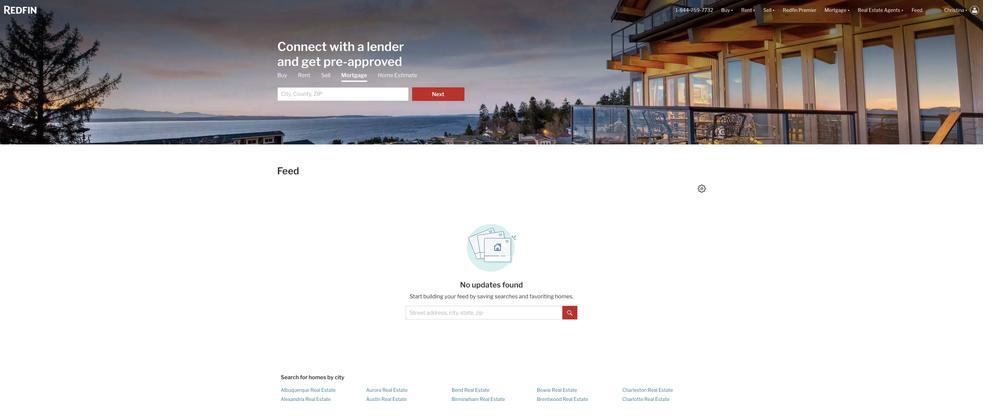 Task type: locate. For each thing, give the bounding box(es) containing it.
4 ▾ from the left
[[847, 7, 850, 13]]

844-
[[679, 7, 691, 13]]

updates
[[472, 281, 501, 289]]

estate right "bend"
[[475, 387, 490, 393]]

lender
[[367, 39, 404, 54]]

1 horizontal spatial feed
[[912, 7, 922, 13]]

by left the 'city'
[[327, 374, 334, 381]]

759-
[[691, 7, 702, 13]]

estate for albuquerque real estate
[[321, 387, 336, 393]]

sell inside dropdown button
[[763, 7, 771, 13]]

0 horizontal spatial sell
[[321, 72, 330, 78]]

▾ left rent ▾
[[731, 7, 733, 13]]

real right aurora
[[382, 387, 392, 393]]

and inside connect with a lender and get pre-approved
[[277, 54, 299, 69]]

0 vertical spatial and
[[277, 54, 299, 69]]

0 vertical spatial by
[[470, 293, 476, 300]]

estate
[[869, 7, 883, 13], [321, 387, 336, 393], [393, 387, 408, 393], [475, 387, 490, 393], [563, 387, 577, 393], [659, 387, 673, 393]]

bend real estate link
[[452, 387, 490, 393]]

estate for bowie real estate
[[563, 387, 577, 393]]

estate for bend real estate
[[475, 387, 490, 393]]

sell ▾ button
[[763, 0, 775, 20]]

by
[[470, 293, 476, 300], [327, 374, 334, 381]]

0 horizontal spatial by
[[327, 374, 334, 381]]

▾ left sell ▾
[[753, 7, 755, 13]]

buy
[[721, 7, 730, 13], [277, 72, 287, 78]]

approved
[[348, 54, 402, 69]]

real down the homes
[[310, 387, 320, 393]]

estate down the homes
[[321, 387, 336, 393]]

and down found
[[519, 293, 528, 300]]

sell
[[763, 7, 771, 13], [321, 72, 330, 78]]

real for bowie real estate
[[552, 387, 562, 393]]

premier
[[799, 7, 816, 13]]

buy ▾ button
[[721, 0, 733, 20]]

0 vertical spatial buy
[[721, 7, 730, 13]]

homes
[[309, 374, 326, 381]]

and
[[277, 54, 299, 69], [519, 293, 528, 300]]

real for charleston real estate
[[648, 387, 658, 393]]

Street address, city, state, zip search field
[[406, 306, 562, 320]]

1 vertical spatial buy
[[277, 72, 287, 78]]

real for bend real estate
[[464, 387, 474, 393]]

tab list containing buy
[[277, 72, 464, 101]]

rent down the get
[[298, 72, 310, 78]]

mortgage inside dropdown button
[[825, 7, 846, 13]]

sell ▾
[[763, 7, 775, 13]]

real
[[858, 7, 868, 13], [310, 387, 320, 393], [382, 387, 392, 393], [464, 387, 474, 393], [552, 387, 562, 393], [648, 387, 658, 393]]

1 horizontal spatial and
[[519, 293, 528, 300]]

rent for rent
[[298, 72, 310, 78]]

albuquerque real estate link
[[281, 387, 336, 393]]

homes.
[[555, 293, 573, 300]]

0 horizontal spatial buy
[[277, 72, 287, 78]]

mortgage
[[825, 7, 846, 13], [341, 72, 367, 78]]

feed button
[[908, 0, 940, 20]]

estate for aurora real estate
[[393, 387, 408, 393]]

7732
[[702, 7, 713, 13]]

christina
[[944, 7, 964, 13]]

buy for buy ▾
[[721, 7, 730, 13]]

redfin premier
[[783, 7, 816, 13]]

2 ▾ from the left
[[753, 7, 755, 13]]

sell right rent ▾
[[763, 7, 771, 13]]

0 vertical spatial mortgage
[[825, 7, 846, 13]]

1 vertical spatial rent
[[298, 72, 310, 78]]

1 vertical spatial sell
[[321, 72, 330, 78]]

search for homes by city
[[281, 374, 344, 381]]

redfin
[[783, 7, 798, 13]]

buy inside tab list
[[277, 72, 287, 78]]

rent inside dropdown button
[[741, 7, 752, 13]]

rent right buy ▾ at the top right of the page
[[741, 7, 752, 13]]

feed
[[912, 7, 922, 13], [277, 165, 299, 177]]

no updates found
[[460, 281, 523, 289]]

1 horizontal spatial buy
[[721, 7, 730, 13]]

5 ▾ from the left
[[901, 7, 903, 13]]

▾ for buy ▾
[[731, 7, 733, 13]]

mortgage up city, county, zip search box
[[341, 72, 367, 78]]

albuquerque real estate
[[281, 387, 336, 393]]

real estate agents ▾
[[858, 7, 903, 13]]

0 vertical spatial rent
[[741, 7, 752, 13]]

aurora real estate
[[366, 387, 408, 393]]

bend
[[452, 387, 463, 393]]

estate right aurora
[[393, 387, 408, 393]]

next button
[[412, 87, 464, 101]]

▾
[[731, 7, 733, 13], [753, 7, 755, 13], [772, 7, 775, 13], [847, 7, 850, 13], [901, 7, 903, 13], [965, 7, 967, 13]]

buy for buy
[[277, 72, 287, 78]]

sell for sell
[[321, 72, 330, 78]]

albuquerque
[[281, 387, 309, 393]]

▾ left redfin
[[772, 7, 775, 13]]

estate left agents
[[869, 7, 883, 13]]

tab list
[[277, 72, 464, 101]]

charleston real estate
[[622, 387, 673, 393]]

by right feed
[[470, 293, 476, 300]]

no
[[460, 281, 470, 289]]

1 vertical spatial and
[[519, 293, 528, 300]]

real estate agents ▾ link
[[858, 0, 903, 20]]

rent ▾
[[741, 7, 755, 13]]

buy right 7732
[[721, 7, 730, 13]]

6 ▾ from the left
[[965, 7, 967, 13]]

real right "bend"
[[464, 387, 474, 393]]

sell link
[[321, 72, 330, 79]]

rent inside tab list
[[298, 72, 310, 78]]

mortgage right premier at right
[[825, 7, 846, 13]]

building
[[423, 293, 443, 300]]

▾ for christina ▾
[[965, 7, 967, 13]]

home
[[378, 72, 393, 78]]

▾ inside 'dropdown button'
[[901, 7, 903, 13]]

rent
[[741, 7, 752, 13], [298, 72, 310, 78]]

1 ▾ from the left
[[731, 7, 733, 13]]

3 ▾ from the left
[[772, 7, 775, 13]]

buy inside buy ▾ dropdown button
[[721, 7, 730, 13]]

▾ for rent ▾
[[753, 7, 755, 13]]

submit search image
[[567, 310, 572, 316]]

a
[[357, 39, 364, 54]]

bowie real estate
[[537, 387, 577, 393]]

▾ left real estate agents ▾
[[847, 7, 850, 13]]

estate right charleston
[[659, 387, 673, 393]]

pre-
[[323, 54, 348, 69]]

real right mortgage ▾
[[858, 7, 868, 13]]

saving
[[477, 293, 494, 300]]

estimate
[[394, 72, 417, 78]]

your
[[445, 293, 456, 300]]

estate right the bowie
[[563, 387, 577, 393]]

0 horizontal spatial mortgage
[[341, 72, 367, 78]]

and up buy link
[[277, 54, 299, 69]]

real right charleston
[[648, 387, 658, 393]]

real right the bowie
[[552, 387, 562, 393]]

1 vertical spatial feed
[[277, 165, 299, 177]]

buy left rent link
[[277, 72, 287, 78]]

0 vertical spatial sell
[[763, 7, 771, 13]]

sell down pre-
[[321, 72, 330, 78]]

rent ▾ button
[[741, 0, 755, 20]]

sell for sell ▾
[[763, 7, 771, 13]]

0 horizontal spatial rent
[[298, 72, 310, 78]]

1 horizontal spatial rent
[[741, 7, 752, 13]]

1 horizontal spatial sell
[[763, 7, 771, 13]]

0 vertical spatial feed
[[912, 7, 922, 13]]

bowie
[[537, 387, 551, 393]]

▾ right 'christina'
[[965, 7, 967, 13]]

0 horizontal spatial and
[[277, 54, 299, 69]]

1 vertical spatial mortgage
[[341, 72, 367, 78]]

▾ right agents
[[901, 7, 903, 13]]

1 horizontal spatial mortgage
[[825, 7, 846, 13]]



Task type: describe. For each thing, give the bounding box(es) containing it.
0 horizontal spatial feed
[[277, 165, 299, 177]]

mortgage ▾ button
[[820, 0, 854, 20]]

1-844-759-7732 link
[[675, 7, 713, 13]]

charleston real estate link
[[622, 387, 673, 393]]

real inside 'dropdown button'
[[858, 7, 868, 13]]

mortgage ▾
[[825, 7, 850, 13]]

home estimate link
[[378, 72, 417, 79]]

buy link
[[277, 72, 287, 79]]

City, County, ZIP search field
[[277, 87, 408, 101]]

mortgage for mortgage
[[341, 72, 367, 78]]

▾ for sell ▾
[[772, 7, 775, 13]]

get
[[301, 54, 321, 69]]

christina ▾
[[944, 7, 967, 13]]

aurora real estate link
[[366, 387, 408, 393]]

bend real estate
[[452, 387, 490, 393]]

search
[[281, 374, 299, 381]]

real for aurora real estate
[[382, 387, 392, 393]]

for
[[300, 374, 308, 381]]

with
[[329, 39, 355, 54]]

agents
[[884, 7, 900, 13]]

mortgage ▾ button
[[825, 0, 850, 20]]

mortgage link
[[341, 72, 367, 82]]

found
[[502, 281, 523, 289]]

buy ▾
[[721, 7, 733, 13]]

start
[[410, 293, 422, 300]]

charleston
[[622, 387, 647, 393]]

1 horizontal spatial by
[[470, 293, 476, 300]]

rent for rent ▾
[[741, 7, 752, 13]]

▾ for mortgage ▾
[[847, 7, 850, 13]]

connect with a lender and get pre-approved
[[277, 39, 404, 69]]

feed inside button
[[912, 7, 922, 13]]

buy ▾ button
[[717, 0, 737, 20]]

redfin premier button
[[779, 0, 820, 20]]

rent link
[[298, 72, 310, 79]]

aurora
[[366, 387, 381, 393]]

mortgage for mortgage ▾
[[825, 7, 846, 13]]

1-
[[675, 7, 679, 13]]

connect
[[277, 39, 327, 54]]

searches
[[495, 293, 518, 300]]

1-844-759-7732
[[675, 7, 713, 13]]

city
[[335, 374, 344, 381]]

rent ▾ button
[[737, 0, 759, 20]]

next
[[432, 91, 444, 97]]

favoriting
[[529, 293, 554, 300]]

real for albuquerque real estate
[[310, 387, 320, 393]]

estate for charleston real estate
[[659, 387, 673, 393]]

real estate agents ▾ button
[[854, 0, 908, 20]]

1 vertical spatial by
[[327, 374, 334, 381]]

home estimate
[[378, 72, 417, 78]]

feed
[[457, 293, 469, 300]]

estate inside 'dropdown button'
[[869, 7, 883, 13]]

sell ▾ button
[[759, 0, 779, 20]]

start building your feed by saving searches and favoriting homes.
[[410, 293, 573, 300]]

bowie real estate link
[[537, 387, 577, 393]]



Task type: vqa. For each thing, say whether or not it's contained in the screenshot.
FEED button
yes



